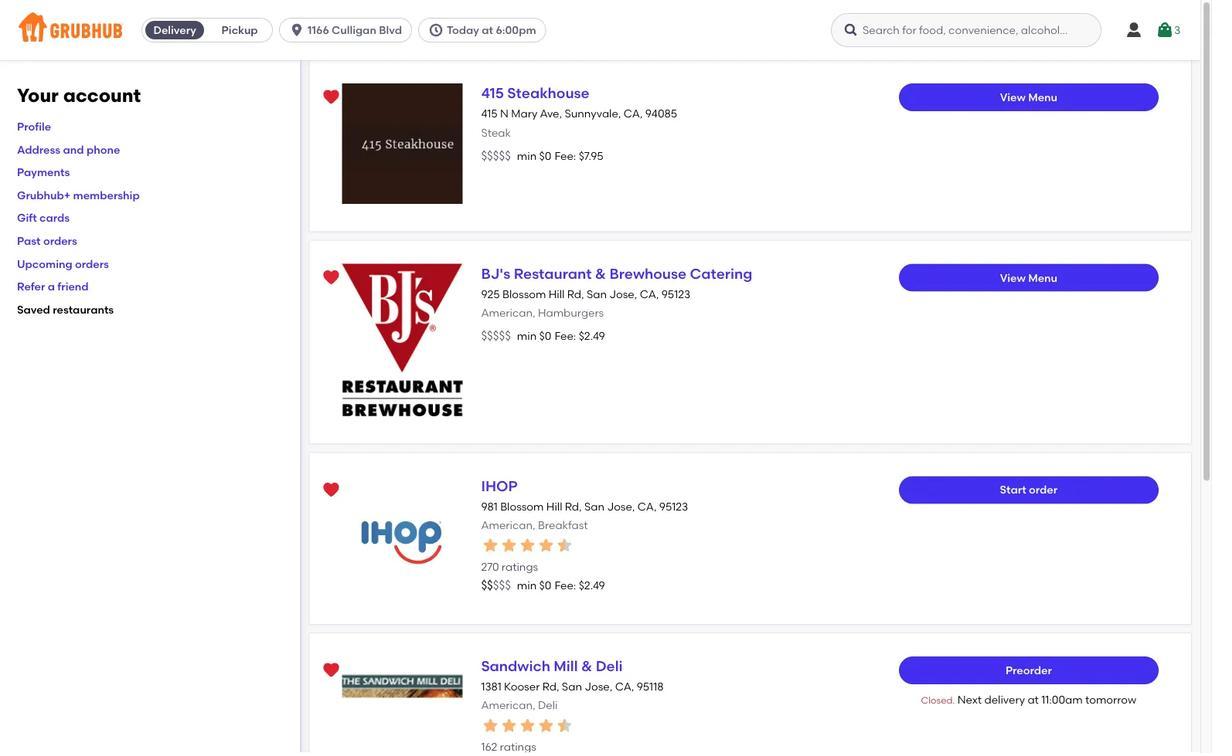 Task type: locate. For each thing, give the bounding box(es) containing it.
view menu button
[[899, 84, 1159, 111], [899, 264, 1159, 292]]

2 vertical spatial saved restaurant image
[[322, 481, 340, 500]]

0 vertical spatial view
[[1000, 91, 1026, 104]]

culligan
[[332, 24, 377, 37]]

1 vertical spatial view menu
[[1000, 271, 1058, 284]]

2 horizontal spatial svg image
[[1156, 21, 1175, 39]]

0 horizontal spatial deli
[[538, 700, 558, 713]]

1 vertical spatial view
[[1000, 271, 1026, 284]]

preorder button
[[899, 657, 1159, 685]]

svg image
[[1125, 21, 1144, 39], [1156, 21, 1175, 39], [428, 22, 444, 38]]

fee: inside $$$$$ min $0 fee: $2.49
[[555, 330, 576, 343]]

rd,
[[567, 288, 584, 301], [565, 500, 582, 513], [543, 681, 559, 694]]

0 vertical spatial jose,
[[610, 288, 637, 301]]

0 horizontal spatial svg image
[[428, 22, 444, 38]]

deli
[[596, 658, 623, 675], [538, 700, 558, 713]]

svg image for 3
[[1156, 21, 1175, 39]]

1 vertical spatial american,
[[481, 519, 536, 532]]

american,
[[481, 307, 536, 320], [481, 519, 536, 532], [481, 700, 536, 713]]

view menu for 415 steakhouse
[[1000, 91, 1058, 104]]

0 vertical spatial san
[[587, 288, 607, 301]]

pickup
[[222, 24, 258, 37]]

1 vertical spatial &
[[582, 658, 593, 675]]

bj's
[[481, 265, 511, 282]]

$0 inside $$$$$ min $0 fee: $2.49
[[539, 330, 552, 343]]

0 vertical spatial rd,
[[567, 288, 584, 301]]

1 vertical spatial san
[[585, 500, 605, 513]]

rd, inside ihop 981 blossom hill rd, san jose, ca, 95123 american, breakfast
[[565, 500, 582, 513]]

ihop link
[[481, 478, 518, 495]]

1 horizontal spatial &
[[595, 265, 606, 282]]

415 left "n"
[[481, 107, 498, 120]]

closed
[[921, 695, 953, 707]]

2 vertical spatial $$$$$
[[481, 579, 511, 593]]

at right delivery at the right of page
[[1028, 694, 1039, 707]]

san down the bj's restaurant & brewhouse catering link
[[587, 288, 607, 301]]

$0 down hamburgers
[[539, 330, 552, 343]]

min inside $$$$$ min $0 fee: $7.95
[[517, 149, 537, 162]]

95123
[[662, 288, 691, 301], [659, 500, 688, 513]]

fee: inside $$$$$ min $0 fee: $7.95
[[555, 149, 576, 162]]

1166 culligan blvd button
[[279, 18, 418, 43]]

11:00am
[[1042, 694, 1083, 707]]

fee: for restaurant
[[555, 330, 576, 343]]

blossom down ihop link
[[500, 500, 544, 513]]

fee:
[[555, 149, 576, 162], [555, 330, 576, 343], [555, 580, 576, 593]]

steakhouse
[[508, 85, 590, 102]]

grubhub+ membership link
[[17, 189, 140, 202]]

min down the mary
[[517, 149, 537, 162]]

1 view menu button from the top
[[899, 84, 1159, 111]]

&
[[595, 265, 606, 282], [582, 658, 593, 675]]

restaurant
[[514, 265, 592, 282]]

menu for 415 steakhouse
[[1029, 91, 1058, 104]]

saved restaurant image
[[322, 662, 340, 680]]

& for restaurant
[[595, 265, 606, 282]]

fee: down hamburgers
[[555, 330, 576, 343]]

upcoming orders
[[17, 257, 109, 270]]

upcoming
[[17, 257, 72, 270]]

2 vertical spatial san
[[562, 681, 582, 694]]

1 vertical spatial $2.49
[[579, 580, 605, 593]]

past orders link
[[17, 234, 77, 248]]

saved restaurant button for bj's restaurant & brewhouse catering
[[317, 264, 345, 292]]

profile link
[[17, 120, 51, 133]]

$$$$$ down 925
[[481, 329, 511, 343]]

2 min from the top
[[517, 330, 537, 343]]

ca, inside sandwich mill & deli 1381 kooser rd, san jose, ca, 95118 american, deli
[[615, 681, 634, 694]]

0 vertical spatial &
[[595, 265, 606, 282]]

0 vertical spatial min
[[517, 149, 537, 162]]

hill inside bj's restaurant & brewhouse catering 925 blossom hill rd, san jose, ca, 95123 american, hamburgers
[[549, 288, 565, 301]]

4 saved restaurant button from the top
[[317, 657, 345, 685]]

0 vertical spatial orders
[[43, 234, 77, 248]]

1 horizontal spatial svg image
[[844, 22, 859, 38]]

$$$$$ down steak
[[481, 149, 511, 163]]

0 vertical spatial american,
[[481, 307, 536, 320]]

415 steakhouse link
[[481, 85, 590, 102]]

svg image for today at 6:00pm
[[428, 22, 444, 38]]

sandwich
[[481, 658, 551, 675]]

san up 'breakfast'
[[585, 500, 605, 513]]

0 vertical spatial 95123
[[662, 288, 691, 301]]

& inside sandwich mill & deli 1381 kooser rd, san jose, ca, 95118 american, deli
[[582, 658, 593, 675]]

3
[[1175, 23, 1181, 37]]

pro button
[[1152, 487, 1212, 515]]

sandwich mill & deli link
[[481, 658, 623, 675]]

2 view menu from the top
[[1000, 271, 1058, 284]]

3 saved restaurant button from the top
[[317, 477, 345, 504]]

3 fee: from the top
[[555, 580, 576, 593]]

2 fee: from the top
[[555, 330, 576, 343]]

gift
[[17, 212, 37, 225]]

orders up upcoming orders
[[43, 234, 77, 248]]

0 horizontal spatial at
[[482, 24, 493, 37]]

0 vertical spatial fee:
[[555, 149, 576, 162]]

1 horizontal spatial deli
[[596, 658, 623, 675]]

1 vertical spatial at
[[1028, 694, 1039, 707]]

san down mill
[[562, 681, 582, 694]]

view for 415 steakhouse
[[1000, 91, 1026, 104]]

415
[[481, 85, 504, 102], [481, 107, 498, 120]]

& right mill
[[582, 658, 593, 675]]

deli down kooser
[[538, 700, 558, 713]]

0 vertical spatial view menu button
[[899, 84, 1159, 111]]

1 $$$$$ from the top
[[481, 149, 511, 163]]

star icon image
[[481, 537, 500, 555], [500, 537, 518, 555], [518, 537, 537, 555], [537, 537, 555, 555], [555, 537, 574, 555], [555, 537, 574, 555], [481, 717, 500, 736], [500, 717, 518, 736], [518, 717, 537, 736], [537, 717, 555, 736], [555, 717, 574, 736], [555, 717, 574, 736]]

profile
[[17, 120, 51, 133]]

1 vertical spatial view menu button
[[899, 264, 1159, 292]]

hill down restaurant
[[549, 288, 565, 301]]

1 vertical spatial fee:
[[555, 330, 576, 343]]

1 vertical spatial orders
[[75, 257, 109, 270]]

0 vertical spatial deli
[[596, 658, 623, 675]]

1 view from the top
[[1000, 91, 1026, 104]]

delivery
[[153, 24, 196, 37]]

415 steakhouse 415 n mary ave, sunnyvale, ca, 94085 steak
[[481, 85, 677, 139]]

payments link
[[17, 166, 70, 179]]

2 saved restaurant image from the top
[[322, 269, 340, 287]]

2 svg image from the left
[[844, 22, 859, 38]]

& inside bj's restaurant & brewhouse catering 925 blossom hill rd, san jose, ca, 95123 american, hamburgers
[[595, 265, 606, 282]]

$0 down ave,
[[539, 149, 552, 162]]

3 american, from the top
[[481, 700, 536, 713]]

american, inside sandwich mill & deli 1381 kooser rd, san jose, ca, 95118 american, deli
[[481, 700, 536, 713]]

2 vertical spatial jose,
[[585, 681, 613, 694]]

$2.49 down hamburgers
[[579, 330, 605, 343]]

american, down 925
[[481, 307, 536, 320]]

Search for food, convenience, alcohol... search field
[[831, 13, 1102, 47]]

2 $0 from the top
[[539, 330, 552, 343]]

deli right mill
[[596, 658, 623, 675]]

jose,
[[610, 288, 637, 301], [607, 500, 635, 513], [585, 681, 613, 694]]

san inside ihop 981 blossom hill rd, san jose, ca, 95123 american, breakfast
[[585, 500, 605, 513]]

american, inside bj's restaurant & brewhouse catering 925 blossom hill rd, san jose, ca, 95123 american, hamburgers
[[481, 307, 536, 320]]

1 vertical spatial deli
[[538, 700, 558, 713]]

3 min from the top
[[517, 580, 537, 593]]

415 up "n"
[[481, 85, 504, 102]]

1166
[[308, 24, 329, 37]]

1 vertical spatial 415
[[481, 107, 498, 120]]

saved restaurant button for sandwich mill & deli
[[317, 657, 345, 685]]

saved restaurant button for 415 steakhouse
[[317, 84, 345, 111]]

1 fee: from the top
[[555, 149, 576, 162]]

ca, inside bj's restaurant & brewhouse catering 925 blossom hill rd, san jose, ca, 95123 american, hamburgers
[[640, 288, 659, 301]]

1 vertical spatial rd,
[[565, 500, 582, 513]]

hamburgers
[[538, 307, 604, 320]]

sunnyvale,
[[565, 107, 621, 120]]

$$$$$ down 270
[[481, 579, 511, 593]]

1 svg image from the left
[[289, 22, 305, 38]]

2 saved restaurant button from the top
[[317, 264, 345, 292]]

$$$$$ min $0 fee: $2.49
[[481, 329, 605, 343]]

rd, up hamburgers
[[567, 288, 584, 301]]

$2.49 down 'breakfast'
[[579, 580, 605, 593]]

1 vertical spatial blossom
[[500, 500, 544, 513]]

$0 right '$$'
[[539, 580, 552, 593]]

1 $0 from the top
[[539, 149, 552, 162]]

san
[[587, 288, 607, 301], [585, 500, 605, 513], [562, 681, 582, 694]]

sandwich mill & deli logo image
[[342, 657, 463, 717]]

menu for bj's restaurant & brewhouse catering
[[1029, 271, 1058, 284]]

1 415 from the top
[[481, 85, 504, 102]]

rd, up 'breakfast'
[[565, 500, 582, 513]]

svg image inside 1166 culligan blvd button
[[289, 22, 305, 38]]

order
[[1029, 484, 1058, 497]]

restaurants
[[53, 303, 114, 316]]

fee: left $7.95
[[555, 149, 576, 162]]

san inside sandwich mill & deli 1381 kooser rd, san jose, ca, 95118 american, deli
[[562, 681, 582, 694]]

2 vertical spatial $0
[[539, 580, 552, 593]]

2 menu from the top
[[1029, 271, 1058, 284]]

2 vertical spatial rd,
[[543, 681, 559, 694]]

1 vertical spatial $0
[[539, 330, 552, 343]]

rd, inside sandwich mill & deli 1381 kooser rd, san jose, ca, 95118 american, deli
[[543, 681, 559, 694]]

saved restaurants link
[[17, 303, 114, 316]]

bj's restaurant & brewhouse catering logo image
[[342, 264, 463, 417]]

1 american, from the top
[[481, 307, 536, 320]]

1 vertical spatial saved restaurant image
[[322, 269, 340, 287]]

svg image inside today at 6:00pm button
[[428, 22, 444, 38]]

view menu button for bj's restaurant & brewhouse catering
[[899, 264, 1159, 292]]

0 vertical spatial $$$$$
[[481, 149, 511, 163]]

orders up friend at the left
[[75, 257, 109, 270]]

1 min from the top
[[517, 149, 537, 162]]

1 vertical spatial 95123
[[659, 500, 688, 513]]

breakfast
[[538, 519, 588, 532]]

2 view from the top
[[1000, 271, 1026, 284]]

rd, down the sandwich mill & deli link
[[543, 681, 559, 694]]

min down ratings
[[517, 580, 537, 593]]

hill up 'breakfast'
[[547, 500, 563, 513]]

min $0 fee: $2.49
[[517, 580, 605, 593]]

2 vertical spatial min
[[517, 580, 537, 593]]

ca,
[[624, 107, 643, 120], [640, 288, 659, 301], [638, 500, 657, 513], [615, 681, 634, 694]]

at right today
[[482, 24, 493, 37]]

0 horizontal spatial &
[[582, 658, 593, 675]]

& left brewhouse
[[595, 265, 606, 282]]

2 american, from the top
[[481, 519, 536, 532]]

min for restaurant
[[517, 330, 537, 343]]

2 $$$$$ from the top
[[481, 329, 511, 343]]

1 vertical spatial min
[[517, 330, 537, 343]]

0 vertical spatial menu
[[1029, 91, 1058, 104]]

0 vertical spatial 415
[[481, 85, 504, 102]]

0 vertical spatial blossom
[[503, 288, 546, 301]]

$0
[[539, 149, 552, 162], [539, 330, 552, 343], [539, 580, 552, 593]]

2 view menu button from the top
[[899, 264, 1159, 292]]

ave,
[[540, 107, 562, 120]]

min down restaurant
[[517, 330, 537, 343]]

0 vertical spatial at
[[482, 24, 493, 37]]

$2.49
[[579, 330, 605, 343], [579, 580, 605, 593]]

friend
[[57, 280, 89, 293]]

at
[[482, 24, 493, 37], [1028, 694, 1039, 707]]

saved restaurant image
[[322, 88, 340, 107], [322, 269, 340, 287], [322, 481, 340, 500]]

2 vertical spatial american,
[[481, 700, 536, 713]]

min
[[517, 149, 537, 162], [517, 330, 537, 343], [517, 580, 537, 593]]

main navigation navigation
[[0, 0, 1201, 60]]

3 $0 from the top
[[539, 580, 552, 593]]

min inside $$$$$ min $0 fee: $2.49
[[517, 330, 537, 343]]

svg image
[[289, 22, 305, 38], [844, 22, 859, 38]]

1 vertical spatial $$$$$
[[481, 329, 511, 343]]

$$$$$ min $0 fee: $7.95
[[481, 149, 604, 163]]

blossom
[[503, 288, 546, 301], [500, 500, 544, 513]]

1 vertical spatial hill
[[547, 500, 563, 513]]

0 horizontal spatial svg image
[[289, 22, 305, 38]]

1 saved restaurant button from the top
[[317, 84, 345, 111]]

1 vertical spatial menu
[[1029, 271, 1058, 284]]

1 vertical spatial jose,
[[607, 500, 635, 513]]

1 $2.49 from the top
[[579, 330, 605, 343]]

grubhub+
[[17, 189, 71, 202]]

0 vertical spatial saved restaurant image
[[322, 88, 340, 107]]

0 vertical spatial $0
[[539, 149, 552, 162]]

$0 inside $$$$$ min $0 fee: $7.95
[[539, 149, 552, 162]]

american, down 981
[[481, 519, 536, 532]]

415 steakhouse logo image
[[342, 84, 463, 204]]

ratings
[[502, 561, 538, 574]]

$$$$$ for 415
[[481, 149, 511, 163]]

1 view menu from the top
[[1000, 91, 1058, 104]]

bj's restaurant & brewhouse catering 925 blossom hill rd, san jose, ca, 95123 american, hamburgers
[[481, 265, 753, 320]]

2 $2.49 from the top
[[579, 580, 605, 593]]

0 vertical spatial $2.49
[[579, 330, 605, 343]]

kooser
[[504, 681, 540, 694]]

& for mill
[[582, 658, 593, 675]]

saved restaurant button
[[317, 84, 345, 111], [317, 264, 345, 292], [317, 477, 345, 504], [317, 657, 345, 685]]

menu
[[1029, 91, 1058, 104], [1029, 271, 1058, 284]]

0 vertical spatial hill
[[549, 288, 565, 301]]

svg image inside 3 button
[[1156, 21, 1175, 39]]

fee: down 'breakfast'
[[555, 580, 576, 593]]

2 vertical spatial fee:
[[555, 580, 576, 593]]

1 saved restaurant image from the top
[[322, 88, 340, 107]]

1 menu from the top
[[1029, 91, 1058, 104]]

view
[[1000, 91, 1026, 104], [1000, 271, 1026, 284]]

blossom right 925
[[503, 288, 546, 301]]

american, down kooser
[[481, 700, 536, 713]]

0 vertical spatial view menu
[[1000, 91, 1058, 104]]

steak
[[481, 126, 511, 139]]



Task type: describe. For each thing, give the bounding box(es) containing it.
saved restaurant image for bj's
[[322, 269, 340, 287]]

start
[[1000, 484, 1027, 497]]

gift cards
[[17, 212, 70, 225]]

your
[[17, 84, 59, 107]]

delivery
[[985, 694, 1025, 707]]

preorder
[[1006, 664, 1052, 677]]

address
[[17, 143, 60, 156]]

3 button
[[1156, 16, 1181, 44]]

today at 6:00pm button
[[418, 18, 553, 43]]

start order button
[[899, 477, 1159, 504]]

1381
[[481, 681, 502, 694]]

orders for upcoming orders
[[75, 257, 109, 270]]

270 ratings
[[481, 561, 538, 574]]

95118
[[637, 681, 664, 694]]

pickup button
[[207, 18, 272, 43]]

brewhouse
[[610, 265, 687, 282]]

2 415 from the top
[[481, 107, 498, 120]]

95123 inside bj's restaurant & brewhouse catering 925 blossom hill rd, san jose, ca, 95123 american, hamburgers
[[662, 288, 691, 301]]

grubhub+ membership
[[17, 189, 140, 202]]

1 horizontal spatial at
[[1028, 694, 1039, 707]]

sandwich mill & deli 1381 kooser rd, san jose, ca, 95118 american, deli
[[481, 658, 664, 713]]

saved restaurants
[[17, 303, 114, 316]]

blossom inside ihop 981 blossom hill rd, san jose, ca, 95123 american, breakfast
[[500, 500, 544, 513]]

ca, inside ihop 981 blossom hill rd, san jose, ca, 95123 american, breakfast
[[638, 500, 657, 513]]

hill inside ihop 981 blossom hill rd, san jose, ca, 95123 american, breakfast
[[547, 500, 563, 513]]

mill
[[554, 658, 578, 675]]

view for bj's restaurant & brewhouse catering
[[1000, 271, 1026, 284]]

membership
[[73, 189, 140, 202]]

gift cards link
[[17, 212, 70, 225]]

san inside bj's restaurant & brewhouse catering 925 blossom hill rd, san jose, ca, 95123 american, hamburgers
[[587, 288, 607, 301]]

refer
[[17, 280, 45, 293]]

fee: for steakhouse
[[555, 149, 576, 162]]

at inside button
[[482, 24, 493, 37]]

catering
[[690, 265, 753, 282]]

$0 for steakhouse
[[539, 149, 552, 162]]

address and phone
[[17, 143, 120, 156]]

american, inside ihop 981 blossom hill rd, san jose, ca, 95123 american, breakfast
[[481, 519, 536, 532]]

account
[[63, 84, 141, 107]]

view menu button for 415 steakhouse
[[899, 84, 1159, 111]]

start order
[[1000, 484, 1058, 497]]

saved
[[17, 303, 50, 316]]

blossom inside bj's restaurant & brewhouse catering 925 blossom hill rd, san jose, ca, 95123 american, hamburgers
[[503, 288, 546, 301]]

jose, inside ihop 981 blossom hill rd, san jose, ca, 95123 american, breakfast
[[607, 500, 635, 513]]

jose, inside bj's restaurant & brewhouse catering 925 blossom hill rd, san jose, ca, 95123 american, hamburgers
[[610, 288, 637, 301]]

pro
[[1200, 494, 1212, 507]]

925
[[481, 288, 500, 301]]

past
[[17, 234, 41, 248]]

closed . next delivery at 11:00am tomorrow
[[921, 694, 1137, 707]]

past orders
[[17, 234, 77, 248]]

next
[[958, 694, 982, 707]]

6:00pm
[[496, 24, 536, 37]]

n
[[500, 107, 509, 120]]

ihop logo image
[[342, 477, 463, 597]]

tomorrow
[[1086, 694, 1137, 707]]

rd, inside bj's restaurant & brewhouse catering 925 blossom hill rd, san jose, ca, 95123 american, hamburgers
[[567, 288, 584, 301]]

saved restaurant button for ihop
[[317, 477, 345, 504]]

view menu for bj's restaurant & brewhouse catering
[[1000, 271, 1058, 284]]

cards
[[39, 212, 70, 225]]

ca, inside 415 steakhouse 415 n mary ave, sunnyvale, ca, 94085 steak
[[624, 107, 643, 120]]

today at 6:00pm
[[447, 24, 536, 37]]

your account
[[17, 84, 141, 107]]

payments
[[17, 166, 70, 179]]

mary
[[511, 107, 538, 120]]

$2.49 inside $$$$$ min $0 fee: $2.49
[[579, 330, 605, 343]]

1166 culligan blvd
[[308, 24, 402, 37]]

1 horizontal spatial svg image
[[1125, 21, 1144, 39]]

$$
[[481, 579, 493, 593]]

ihop 981 blossom hill rd, san jose, ca, 95123 american, breakfast
[[481, 478, 688, 532]]

94085
[[646, 107, 677, 120]]

refer a friend link
[[17, 280, 89, 293]]

.
[[953, 695, 955, 707]]

phone
[[87, 143, 120, 156]]

jose, inside sandwich mill & deli 1381 kooser rd, san jose, ca, 95118 american, deli
[[585, 681, 613, 694]]

address and phone link
[[17, 143, 120, 156]]

ihop
[[481, 478, 518, 495]]

saved restaurant image for 415
[[322, 88, 340, 107]]

a
[[48, 280, 55, 293]]

bj's restaurant & brewhouse catering link
[[481, 265, 753, 282]]

$7.95
[[579, 149, 604, 162]]

today
[[447, 24, 479, 37]]

3 saved restaurant image from the top
[[322, 481, 340, 500]]

$$$$$ for bj's
[[481, 329, 511, 343]]

min for steakhouse
[[517, 149, 537, 162]]

95123 inside ihop 981 blossom hill rd, san jose, ca, 95123 american, breakfast
[[659, 500, 688, 513]]

delivery button
[[142, 18, 207, 43]]

orders for past orders
[[43, 234, 77, 248]]

$0 for restaurant
[[539, 330, 552, 343]]

and
[[63, 143, 84, 156]]

3 $$$$$ from the top
[[481, 579, 511, 593]]

981
[[481, 500, 498, 513]]

blvd
[[379, 24, 402, 37]]

refer a friend
[[17, 280, 89, 293]]

270
[[481, 561, 499, 574]]

upcoming orders link
[[17, 257, 109, 270]]



Task type: vqa. For each thing, say whether or not it's contained in the screenshot.
WHITE PIE 'image'
no



